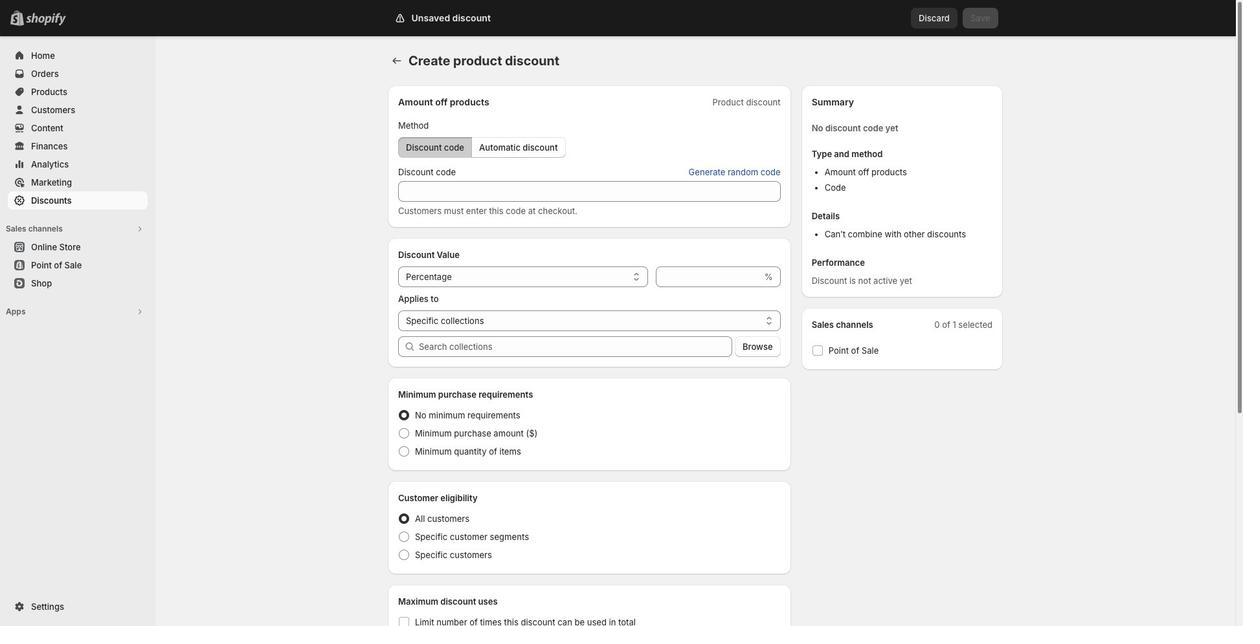 Task type: vqa. For each thing, say whether or not it's contained in the screenshot.
Shopify Image
yes



Task type: describe. For each thing, give the bounding box(es) containing it.
shopify image
[[26, 13, 66, 26]]

Search collections text field
[[419, 337, 733, 358]]



Task type: locate. For each thing, give the bounding box(es) containing it.
None text field
[[398, 181, 781, 202], [656, 267, 762, 288], [398, 181, 781, 202], [656, 267, 762, 288]]



